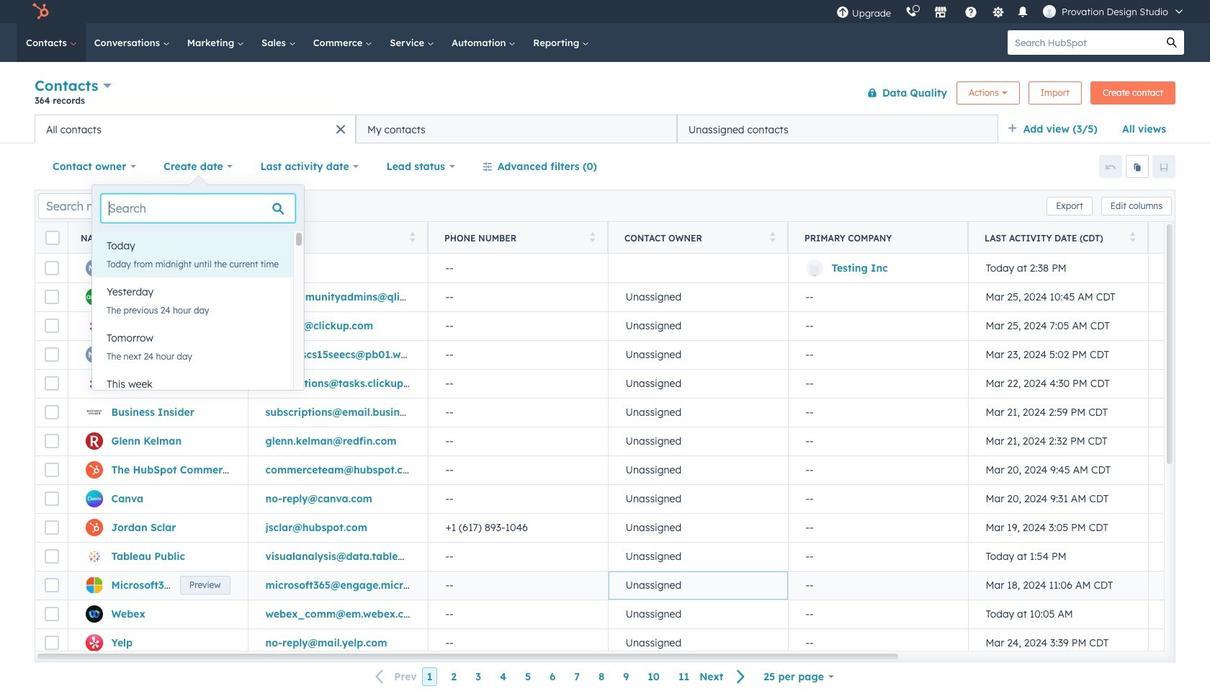 Task type: vqa. For each thing, say whether or not it's contained in the screenshot.
manage within the Tasks banner
no



Task type: describe. For each thing, give the bounding box(es) containing it.
1 press to sort. image from the left
[[410, 232, 415, 242]]

marketplaces image
[[935, 6, 948, 19]]

4 press to sort. element from the left
[[770, 232, 776, 244]]

Search search field
[[101, 194, 296, 223]]

2 press to sort. image from the left
[[770, 232, 776, 242]]

press to sort. image for 5th press to sort. element from right
[[230, 232, 235, 242]]



Task type: locate. For each thing, give the bounding box(es) containing it.
press to sort. image
[[230, 232, 235, 242], [590, 232, 595, 242]]

2 press to sort. element from the left
[[410, 232, 415, 244]]

Search name, phone, email addresses, or company search field
[[38, 193, 213, 219]]

list box
[[92, 231, 304, 416]]

james peterson image
[[1044, 5, 1057, 18]]

2 press to sort. image from the left
[[590, 232, 595, 242]]

1 press to sort. image from the left
[[230, 232, 235, 242]]

press to sort. element
[[230, 232, 235, 244], [410, 232, 415, 244], [590, 232, 595, 244], [770, 232, 776, 244], [1131, 232, 1136, 244]]

press to sort. image
[[410, 232, 415, 242], [770, 232, 776, 242], [1131, 232, 1136, 242]]

1 horizontal spatial press to sort. image
[[770, 232, 776, 242]]

0 horizontal spatial press to sort. image
[[230, 232, 235, 242]]

Search HubSpot search field
[[1008, 30, 1161, 55]]

1 press to sort. element from the left
[[230, 232, 235, 244]]

2 horizontal spatial press to sort. image
[[1131, 232, 1136, 242]]

menu
[[830, 0, 1194, 23]]

3 press to sort. image from the left
[[1131, 232, 1136, 242]]

0 horizontal spatial press to sort. image
[[410, 232, 415, 242]]

1 horizontal spatial press to sort. image
[[590, 232, 595, 242]]

press to sort. image for 3rd press to sort. element from right
[[590, 232, 595, 242]]

pagination navigation
[[367, 667, 755, 687]]

5 press to sort. element from the left
[[1131, 232, 1136, 244]]

banner
[[35, 74, 1176, 115]]

3 press to sort. element from the left
[[590, 232, 595, 244]]

column header
[[789, 222, 970, 254]]



